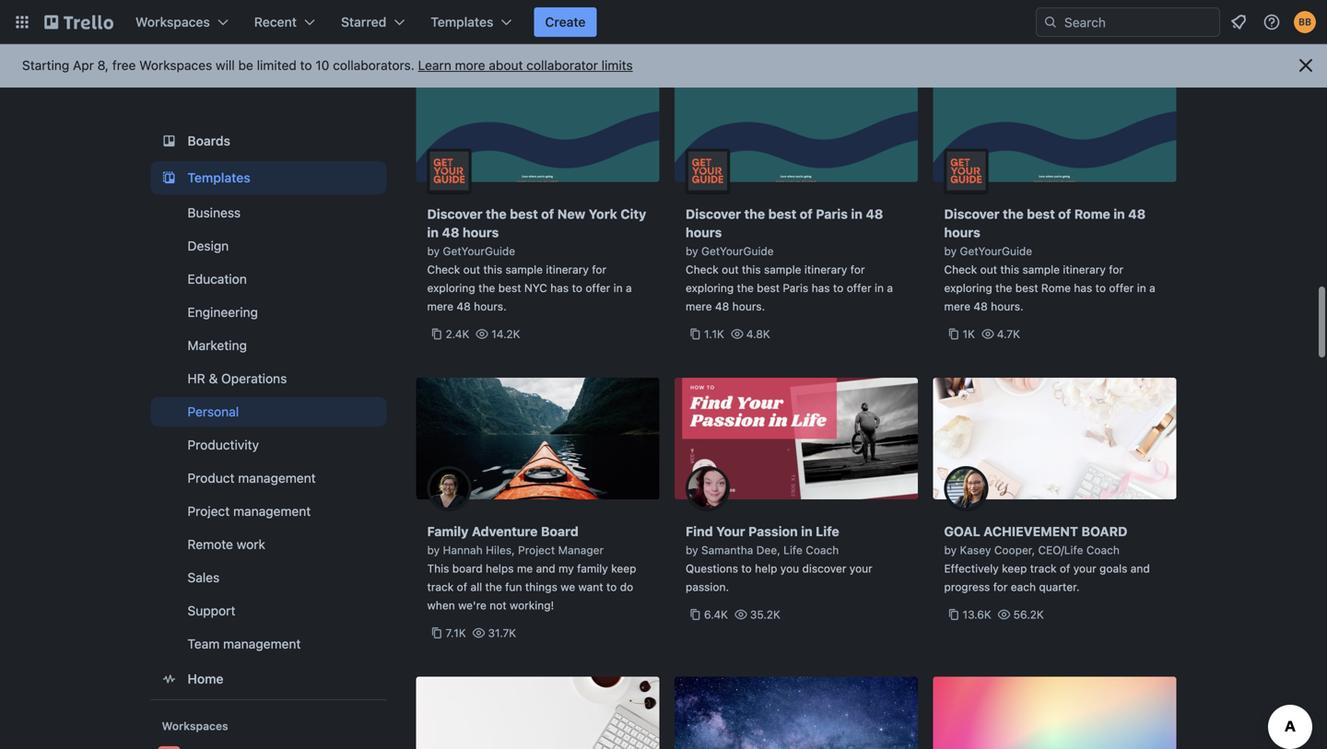 Task type: describe. For each thing, give the bounding box(es) containing it.
offer for discover the best of paris in 48 hours
[[847, 282, 872, 295]]

family adventure board by hannah hiles, project manager this board helps me and my family keep track of all the fun things we want to do when we're not working!
[[427, 524, 637, 612]]

product management link
[[151, 464, 387, 493]]

getyourguide for discover the best of rome in 48 hours
[[960, 245, 1033, 258]]

remote work link
[[151, 530, 387, 560]]

business
[[188, 205, 241, 220]]

templates inside popup button
[[431, 14, 494, 30]]

template board image
[[158, 167, 180, 189]]

engineering link
[[151, 298, 387, 327]]

achievement
[[984, 524, 1079, 539]]

keep inside goal achievement board by kasey cooper, ceo/life coach effectively keep track of your goals and progress for each quarter.
[[1002, 562, 1027, 575]]

2.4k
[[446, 328, 470, 341]]

manager
[[558, 544, 604, 557]]

starting
[[22, 58, 69, 73]]

do
[[620, 581, 634, 594]]

4.7k
[[997, 328, 1021, 341]]

management for product management
[[238, 471, 316, 486]]

sales
[[188, 570, 220, 585]]

itinerary for discover the best of rome in 48 hours
[[1063, 263, 1106, 276]]

your inside find your passion in life by samantha dee, life coach questions to help you discover your passion.
[[850, 562, 873, 575]]

has inside discover the best of  new york city in 48 hours by getyourguide check out this sample itinerary for exploring the best nyc has to offer in a mere 48 hours.
[[551, 282, 569, 295]]

exploring for discover the best of paris in 48 hours
[[686, 282, 734, 295]]

questions
[[686, 562, 738, 575]]

recent button
[[243, 7, 326, 37]]

6.4k
[[704, 608, 728, 621]]

search image
[[1044, 15, 1058, 30]]

0 notifications image
[[1228, 11, 1250, 33]]

engineering
[[188, 305, 258, 320]]

create
[[545, 14, 586, 30]]

cooper,
[[995, 544, 1035, 557]]

my
[[559, 562, 574, 575]]

want
[[579, 581, 604, 594]]

check inside discover the best of  new york city in 48 hours by getyourguide check out this sample itinerary for exploring the best nyc has to offer in a mere 48 hours.
[[427, 263, 460, 276]]

quarter.
[[1039, 581, 1080, 594]]

more
[[455, 58, 485, 73]]

learn
[[418, 58, 452, 73]]

1k
[[963, 328, 975, 341]]

your
[[716, 524, 746, 539]]

hours for discover the best of paris in 48 hours
[[686, 225, 722, 240]]

when
[[427, 599, 455, 612]]

of inside family adventure board by hannah hiles, project manager this board helps me and my family keep track of all the fun things we want to do when we're not working!
[[457, 581, 467, 594]]

a inside discover the best of  new york city in 48 hours by getyourguide check out this sample itinerary for exploring the best nyc has to offer in a mere 48 hours.
[[626, 282, 632, 295]]

hours. inside discover the best of  new york city in 48 hours by getyourguide check out this sample itinerary for exploring the best nyc has to offer in a mere 48 hours.
[[474, 300, 507, 313]]

find your passion in life by samantha dee, life coach questions to help you discover your passion.
[[686, 524, 873, 594]]

hours. for discover the best of rome in 48 hours
[[991, 300, 1024, 313]]

me
[[517, 562, 533, 575]]

you
[[781, 562, 799, 575]]

starred button
[[330, 7, 416, 37]]

to inside discover the best of paris in 48 hours by getyourguide check out this sample itinerary for exploring the best paris has to offer in a mere 48 hours.
[[833, 282, 844, 295]]

to inside discover the best of rome in 48 hours by getyourguide check out this sample itinerary for exploring the best rome has to offer in a mere 48 hours.
[[1096, 282, 1106, 295]]

family
[[427, 524, 469, 539]]

product management
[[188, 471, 316, 486]]

1 horizontal spatial rome
[[1075, 207, 1111, 222]]

discover for discover the best of rome in 48 hours
[[944, 207, 1000, 222]]

4.8k
[[747, 328, 771, 341]]

team management link
[[151, 630, 387, 659]]

track inside family adventure board by hannah hiles, project manager this board helps me and my family keep track of all the fun things we want to do when we're not working!
[[427, 581, 454, 594]]

design
[[188, 238, 229, 254]]

project inside family adventure board by hannah hiles, project manager this board helps me and my family keep track of all the fun things we want to do when we're not working!
[[518, 544, 555, 557]]

apr
[[73, 58, 94, 73]]

discover the best of paris in 48 hours by getyourguide check out this sample itinerary for exploring the best paris has to offer in a mere 48 hours.
[[686, 207, 893, 313]]

track inside goal achievement board by kasey cooper, ceo/life coach effectively keep track of your goals and progress for each quarter.
[[1030, 562, 1057, 575]]

getyourguide image for discover the best of paris in 48 hours
[[686, 149, 730, 193]]

to inside discover the best of  new york city in 48 hours by getyourguide check out this sample itinerary for exploring the best nyc has to offer in a mere 48 hours.
[[572, 282, 583, 295]]

for inside discover the best of rome in 48 hours by getyourguide check out this sample itinerary for exploring the best rome has to offer in a mere 48 hours.
[[1109, 263, 1124, 276]]

open information menu image
[[1263, 13, 1281, 31]]

goal
[[944, 524, 981, 539]]

helps
[[486, 562, 514, 575]]

productivity
[[188, 437, 259, 453]]

coach inside goal achievement board by kasey cooper, ceo/life coach effectively keep track of your goals and progress for each quarter.
[[1087, 544, 1120, 557]]

discover
[[803, 562, 847, 575]]

operations
[[221, 371, 287, 386]]

personal link
[[151, 397, 387, 427]]

keep inside family adventure board by hannah hiles, project manager this board helps me and my family keep track of all the fun things we want to do when we're not working!
[[611, 562, 637, 575]]

project management link
[[151, 497, 387, 526]]

team management
[[188, 637, 301, 652]]

7.1k
[[446, 627, 466, 640]]

collaborators.
[[333, 58, 415, 73]]

hours for discover the best of rome in 48 hours
[[944, 225, 981, 240]]

this inside discover the best of  new york city in 48 hours by getyourguide check out this sample itinerary for exploring the best nyc has to offer in a mere 48 hours.
[[483, 263, 503, 276]]

starting apr 8, free workspaces will be limited to 10 collaborators. learn more about collaborator limits
[[22, 58, 633, 73]]

recent
[[254, 14, 297, 30]]

working!
[[510, 599, 554, 612]]

passion.
[[686, 581, 729, 594]]

business link
[[151, 198, 387, 228]]

this for discover the best of paris in 48 hours
[[742, 263, 761, 276]]

1 horizontal spatial life
[[816, 524, 840, 539]]

mere for discover the best of paris in 48 hours
[[686, 300, 712, 313]]

remote
[[188, 537, 233, 552]]

ceo/life
[[1039, 544, 1084, 557]]

and inside goal achievement board by kasey cooper, ceo/life coach effectively keep track of your goals and progress for each quarter.
[[1131, 562, 1150, 575]]

each
[[1011, 581, 1036, 594]]

by inside goal achievement board by kasey cooper, ceo/life coach effectively keep track of your goals and progress for each quarter.
[[944, 544, 957, 557]]

home image
[[158, 668, 180, 690]]

out inside discover the best of  new york city in 48 hours by getyourguide check out this sample itinerary for exploring the best nyc has to offer in a mere 48 hours.
[[463, 263, 480, 276]]

offer inside discover the best of  new york city in 48 hours by getyourguide check out this sample itinerary for exploring the best nyc has to offer in a mere 48 hours.
[[586, 282, 611, 295]]

marketing
[[188, 338, 247, 353]]

2 vertical spatial workspaces
[[162, 720, 228, 733]]

exploring for discover the best of rome in 48 hours
[[944, 282, 993, 295]]

limited
[[257, 58, 297, 73]]

workspaces inside popup button
[[136, 14, 210, 30]]

of inside goal achievement board by kasey cooper, ceo/life coach effectively keep track of your goals and progress for each quarter.
[[1060, 562, 1071, 575]]

starred
[[341, 14, 387, 30]]

home
[[188, 672, 224, 687]]

discover for discover the best of paris in 48 hours
[[686, 207, 741, 222]]

offer for discover the best of rome in 48 hours
[[1109, 282, 1134, 295]]

passion
[[749, 524, 798, 539]]

a for discover the best of rome in 48 hours
[[1150, 282, 1156, 295]]

this for discover the best of rome in 48 hours
[[1001, 263, 1020, 276]]

of for paris
[[800, 207, 813, 222]]

hr & operations
[[188, 371, 287, 386]]

fun
[[505, 581, 522, 594]]

back to home image
[[44, 7, 113, 37]]

boards
[[188, 133, 230, 148]]

hiles,
[[486, 544, 515, 557]]

adventure
[[472, 524, 538, 539]]

education link
[[151, 265, 387, 294]]

the inside family adventure board by hannah hiles, project manager this board helps me and my family keep track of all the fun things we want to do when we're not working!
[[485, 581, 502, 594]]

Search field
[[1058, 8, 1220, 36]]

will
[[216, 58, 235, 73]]

samantha dee, life coach image
[[686, 466, 730, 511]]

sample for discover the best of paris in 48 hours
[[764, 263, 802, 276]]

design link
[[151, 231, 387, 261]]

hannah
[[443, 544, 483, 557]]



Task type: locate. For each thing, give the bounding box(es) containing it.
this
[[483, 263, 503, 276], [742, 263, 761, 276], [1001, 263, 1020, 276]]

1 horizontal spatial has
[[812, 282, 830, 295]]

and right goals
[[1131, 562, 1150, 575]]

out for discover the best of rome in 48 hours
[[981, 263, 998, 276]]

about
[[489, 58, 523, 73]]

1 vertical spatial rome
[[1042, 282, 1071, 295]]

1 vertical spatial templates
[[188, 170, 250, 185]]

1 check from the left
[[427, 263, 460, 276]]

getyourguide up 4.8k on the right of page
[[702, 245, 774, 258]]

0 horizontal spatial track
[[427, 581, 454, 594]]

exploring up 1k at the top right of the page
[[944, 282, 993, 295]]

1 horizontal spatial getyourguide
[[702, 245, 774, 258]]

keep down the cooper, on the bottom of page
[[1002, 562, 1027, 575]]

of inside discover the best of rome in 48 hours by getyourguide check out this sample itinerary for exploring the best rome has to offer in a mere 48 hours.
[[1059, 207, 1072, 222]]

1 horizontal spatial this
[[742, 263, 761, 276]]

of inside discover the best of  new york city in 48 hours by getyourguide check out this sample itinerary for exploring the best nyc has to offer in a mere 48 hours.
[[541, 207, 554, 222]]

keep up do
[[611, 562, 637, 575]]

2 out from the left
[[722, 263, 739, 276]]

hours
[[463, 225, 499, 240], [686, 225, 722, 240], [944, 225, 981, 240]]

0 vertical spatial paris
[[816, 207, 848, 222]]

the
[[486, 207, 507, 222], [745, 207, 765, 222], [1003, 207, 1024, 222], [479, 282, 495, 295], [737, 282, 754, 295], [996, 282, 1013, 295], [485, 581, 502, 594]]

hours inside discover the best of paris in 48 hours by getyourguide check out this sample itinerary for exploring the best paris has to offer in a mere 48 hours.
[[686, 225, 722, 240]]

sample
[[506, 263, 543, 276], [764, 263, 802, 276], [1023, 263, 1060, 276]]

1 hours. from the left
[[474, 300, 507, 313]]

0 horizontal spatial itinerary
[[546, 263, 589, 276]]

product
[[188, 471, 235, 486]]

workspaces down home
[[162, 720, 228, 733]]

education
[[188, 271, 247, 287]]

getyourguide image
[[427, 149, 472, 193], [686, 149, 730, 193], [944, 149, 989, 193]]

1 a from the left
[[626, 282, 632, 295]]

board
[[1082, 524, 1128, 539]]

1 hours from the left
[[463, 225, 499, 240]]

exploring inside discover the best of  new york city in 48 hours by getyourguide check out this sample itinerary for exploring the best nyc has to offer in a mere 48 hours.
[[427, 282, 475, 295]]

we're
[[458, 599, 487, 612]]

check up 1k at the top right of the page
[[944, 263, 977, 276]]

3 has from the left
[[1074, 282, 1093, 295]]

0 horizontal spatial this
[[483, 263, 503, 276]]

0 vertical spatial management
[[238, 471, 316, 486]]

coach up discover
[[806, 544, 839, 557]]

1 vertical spatial track
[[427, 581, 454, 594]]

3 offer from the left
[[1109, 282, 1134, 295]]

2 hours. from the left
[[733, 300, 765, 313]]

out for discover the best of paris in 48 hours
[[722, 263, 739, 276]]

hr & operations link
[[151, 364, 387, 394]]

coach down board
[[1087, 544, 1120, 557]]

0 horizontal spatial discover
[[427, 207, 483, 222]]

management for project management
[[233, 504, 311, 519]]

mere
[[427, 300, 454, 313], [686, 300, 712, 313], [944, 300, 971, 313]]

hr
[[188, 371, 205, 386]]

mere inside discover the best of  new york city in 48 hours by getyourguide check out this sample itinerary for exploring the best nyc has to offer in a mere 48 hours.
[[427, 300, 454, 313]]

coach
[[806, 544, 839, 557], [1087, 544, 1120, 557]]

itinerary inside discover the best of paris in 48 hours by getyourguide check out this sample itinerary for exploring the best paris has to offer in a mere 48 hours.
[[805, 263, 848, 276]]

workspaces up free
[[136, 14, 210, 30]]

1 horizontal spatial discover
[[686, 207, 741, 222]]

itinerary
[[546, 263, 589, 276], [805, 263, 848, 276], [1063, 263, 1106, 276]]

by inside family adventure board by hannah hiles, project manager this board helps me and my family keep track of all the fun things we want to do when we're not working!
[[427, 544, 440, 557]]

progress
[[944, 581, 990, 594]]

life up the you
[[784, 544, 803, 557]]

3 getyourguide image from the left
[[944, 149, 989, 193]]

new
[[558, 207, 586, 222]]

2 getyourguide from the left
[[702, 245, 774, 258]]

to inside find your passion in life by samantha dee, life coach questions to help you discover your passion.
[[742, 562, 752, 575]]

0 horizontal spatial getyourguide
[[443, 245, 515, 258]]

getyourguide up 4.7k
[[960, 245, 1033, 258]]

in inside find your passion in life by samantha dee, life coach questions to help you discover your passion.
[[801, 524, 813, 539]]

2 horizontal spatial discover
[[944, 207, 1000, 222]]

hours. inside discover the best of paris in 48 hours by getyourguide check out this sample itinerary for exploring the best paris has to offer in a mere 48 hours.
[[733, 300, 765, 313]]

samantha
[[702, 544, 754, 557]]

2 vertical spatial management
[[223, 637, 301, 652]]

project up the me
[[518, 544, 555, 557]]

track up quarter.
[[1030, 562, 1057, 575]]

find
[[686, 524, 713, 539]]

2 horizontal spatial sample
[[1023, 263, 1060, 276]]

1 sample from the left
[[506, 263, 543, 276]]

0 horizontal spatial keep
[[611, 562, 637, 575]]

offer inside discover the best of rome in 48 hours by getyourguide check out this sample itinerary for exploring the best rome has to offer in a mere 48 hours.
[[1109, 282, 1134, 295]]

this
[[427, 562, 449, 575]]

2 itinerary from the left
[[805, 263, 848, 276]]

getyourguide image for discover the best of  new york city in 48 hours
[[427, 149, 472, 193]]

3 check from the left
[[944, 263, 977, 276]]

hours. inside discover the best of rome in 48 hours by getyourguide check out this sample itinerary for exploring the best rome has to offer in a mere 48 hours.
[[991, 300, 1024, 313]]

3 out from the left
[[981, 263, 998, 276]]

workspaces button
[[124, 7, 240, 37]]

2 and from the left
[[1131, 562, 1150, 575]]

1 horizontal spatial itinerary
[[805, 263, 848, 276]]

has inside discover the best of paris in 48 hours by getyourguide check out this sample itinerary for exploring the best paris has to offer in a mere 48 hours.
[[812, 282, 830, 295]]

templates link
[[151, 161, 387, 195]]

2 horizontal spatial getyourguide
[[960, 245, 1033, 258]]

1 vertical spatial workspaces
[[139, 58, 212, 73]]

goals
[[1100, 562, 1128, 575]]

templates
[[431, 14, 494, 30], [188, 170, 250, 185]]

1 getyourguide from the left
[[443, 245, 515, 258]]

your left goals
[[1074, 562, 1097, 575]]

mere up the 2.4k
[[427, 300, 454, 313]]

1 horizontal spatial check
[[686, 263, 719, 276]]

home link
[[151, 663, 387, 696]]

0 horizontal spatial your
[[850, 562, 873, 575]]

all
[[471, 581, 482, 594]]

to inside family adventure board by hannah hiles, project manager this board helps me and my family keep track of all the fun things we want to do when we're not working!
[[607, 581, 617, 594]]

0 horizontal spatial getyourguide image
[[427, 149, 472, 193]]

discover the best of rome in 48 hours by getyourguide check out this sample itinerary for exploring the best rome has to offer in a mere 48 hours.
[[944, 207, 1156, 313]]

management down productivity link
[[238, 471, 316, 486]]

1 horizontal spatial and
[[1131, 562, 1150, 575]]

project up remote
[[188, 504, 230, 519]]

2 this from the left
[[742, 263, 761, 276]]

discover inside discover the best of paris in 48 hours by getyourguide check out this sample itinerary for exploring the best paris has to offer in a mere 48 hours.
[[686, 207, 741, 222]]

this inside discover the best of rome in 48 hours by getyourguide check out this sample itinerary for exploring the best rome has to offer in a mere 48 hours.
[[1001, 263, 1020, 276]]

0 horizontal spatial check
[[427, 263, 460, 276]]

2 check from the left
[[686, 263, 719, 276]]

of for rome
[[1059, 207, 1072, 222]]

2 horizontal spatial hours.
[[991, 300, 1024, 313]]

itinerary inside discover the best of rome in 48 hours by getyourguide check out this sample itinerary for exploring the best rome has to offer in a mere 48 hours.
[[1063, 263, 1106, 276]]

getyourguide inside discover the best of  new york city in 48 hours by getyourguide check out this sample itinerary for exploring the best nyc has to offer in a mere 48 hours.
[[443, 245, 515, 258]]

1 horizontal spatial project
[[518, 544, 555, 557]]

mere for discover the best of rome in 48 hours
[[944, 300, 971, 313]]

1 vertical spatial project
[[518, 544, 555, 557]]

out inside discover the best of rome in 48 hours by getyourguide check out this sample itinerary for exploring the best rome has to offer in a mere 48 hours.
[[981, 263, 998, 276]]

exploring
[[427, 282, 475, 295], [686, 282, 734, 295], [944, 282, 993, 295]]

workspaces down workspaces popup button
[[139, 58, 212, 73]]

effectively
[[944, 562, 999, 575]]

for inside discover the best of  new york city in 48 hours by getyourguide check out this sample itinerary for exploring the best nyc has to offer in a mere 48 hours.
[[592, 263, 607, 276]]

2 sample from the left
[[764, 263, 802, 276]]

2 horizontal spatial this
[[1001, 263, 1020, 276]]

0 vertical spatial rome
[[1075, 207, 1111, 222]]

10
[[316, 58, 329, 73]]

0 vertical spatial track
[[1030, 562, 1057, 575]]

0 horizontal spatial out
[[463, 263, 480, 276]]

discover inside discover the best of  new york city in 48 hours by getyourguide check out this sample itinerary for exploring the best nyc has to offer in a mere 48 hours.
[[427, 207, 483, 222]]

3 exploring from the left
[[944, 282, 993, 295]]

0 horizontal spatial has
[[551, 282, 569, 295]]

bob builder (bobbuilder40) image
[[1294, 11, 1316, 33]]

by inside find your passion in life by samantha dee, life coach questions to help you discover your passion.
[[686, 544, 698, 557]]

2 has from the left
[[812, 282, 830, 295]]

check inside discover the best of paris in 48 hours by getyourguide check out this sample itinerary for exploring the best paris has to offer in a mere 48 hours.
[[686, 263, 719, 276]]

of for new
[[541, 207, 554, 222]]

1 offer from the left
[[586, 282, 611, 295]]

track
[[1030, 562, 1057, 575], [427, 581, 454, 594]]

3 hours from the left
[[944, 225, 981, 240]]

offer inside discover the best of paris in 48 hours by getyourguide check out this sample itinerary for exploring the best paris has to offer in a mere 48 hours.
[[847, 282, 872, 295]]

marketing link
[[151, 331, 387, 360]]

out up the 2.4k
[[463, 263, 480, 276]]

check
[[427, 263, 460, 276], [686, 263, 719, 276], [944, 263, 977, 276]]

a inside discover the best of paris in 48 hours by getyourguide check out this sample itinerary for exploring the best paris has to offer in a mere 48 hours.
[[887, 282, 893, 295]]

1 and from the left
[[536, 562, 556, 575]]

2 horizontal spatial mere
[[944, 300, 971, 313]]

2 horizontal spatial out
[[981, 263, 998, 276]]

3 sample from the left
[[1023, 263, 1060, 276]]

1 keep from the left
[[611, 562, 637, 575]]

has for discover the best of paris in 48 hours
[[812, 282, 830, 295]]

keep
[[611, 562, 637, 575], [1002, 562, 1027, 575]]

create button
[[534, 7, 597, 37]]

project
[[188, 504, 230, 519], [518, 544, 555, 557]]

has inside discover the best of rome in 48 hours by getyourguide check out this sample itinerary for exploring the best rome has to offer in a mere 48 hours.
[[1074, 282, 1093, 295]]

8,
[[97, 58, 109, 73]]

out inside discover the best of paris in 48 hours by getyourguide check out this sample itinerary for exploring the best paris has to offer in a mere 48 hours.
[[722, 263, 739, 276]]

1 horizontal spatial hours
[[686, 225, 722, 240]]

discover the best of  new york city in 48 hours by getyourguide check out this sample itinerary for exploring the best nyc has to offer in a mere 48 hours.
[[427, 207, 646, 313]]

3 a from the left
[[1150, 282, 1156, 295]]

1 horizontal spatial coach
[[1087, 544, 1120, 557]]

3 itinerary from the left
[[1063, 263, 1106, 276]]

by inside discover the best of paris in 48 hours by getyourguide check out this sample itinerary for exploring the best paris has to offer in a mere 48 hours.
[[686, 245, 698, 258]]

hours. for discover the best of paris in 48 hours
[[733, 300, 765, 313]]

0 horizontal spatial a
[[626, 282, 632, 295]]

this up 4.7k
[[1001, 263, 1020, 276]]

check for discover the best of paris in 48 hours
[[686, 263, 719, 276]]

in
[[851, 207, 863, 222], [1114, 207, 1125, 222], [427, 225, 439, 240], [614, 282, 623, 295], [875, 282, 884, 295], [1137, 282, 1147, 295], [801, 524, 813, 539]]

2 coach from the left
[[1087, 544, 1120, 557]]

1 horizontal spatial exploring
[[686, 282, 734, 295]]

2 discover from the left
[[686, 207, 741, 222]]

2 horizontal spatial hours
[[944, 225, 981, 240]]

0 vertical spatial project
[[188, 504, 230, 519]]

1 discover from the left
[[427, 207, 483, 222]]

management for team management
[[223, 637, 301, 652]]

2 horizontal spatial has
[[1074, 282, 1093, 295]]

out up 4.7k
[[981, 263, 998, 276]]

3 getyourguide from the left
[[960, 245, 1033, 258]]

and inside family adventure board by hannah hiles, project manager this board helps me and my family keep track of all the fun things we want to do when we're not working!
[[536, 562, 556, 575]]

2 horizontal spatial exploring
[[944, 282, 993, 295]]

limits
[[602, 58, 633, 73]]

this inside discover the best of paris in 48 hours by getyourguide check out this sample itinerary for exploring the best paris has to offer in a mere 48 hours.
[[742, 263, 761, 276]]

1 vertical spatial paris
[[783, 282, 809, 295]]

personal
[[188, 404, 239, 419]]

getyourguide
[[443, 245, 515, 258], [702, 245, 774, 258], [960, 245, 1033, 258]]

your inside goal achievement board by kasey cooper, ceo/life coach effectively keep track of your goals and progress for each quarter.
[[1074, 562, 1097, 575]]

coach inside find your passion in life by samantha dee, life coach questions to help you discover your passion.
[[806, 544, 839, 557]]

1 horizontal spatial templates
[[431, 14, 494, 30]]

1 horizontal spatial mere
[[686, 300, 712, 313]]

sample inside discover the best of  new york city in 48 hours by getyourguide check out this sample itinerary for exploring the best nyc has to offer in a mere 48 hours.
[[506, 263, 543, 276]]

a inside discover the best of rome in 48 hours by getyourguide check out this sample itinerary for exploring the best rome has to offer in a mere 48 hours.
[[1150, 282, 1156, 295]]

itinerary inside discover the best of  new york city in 48 hours by getyourguide check out this sample itinerary for exploring the best nyc has to offer in a mere 48 hours.
[[546, 263, 589, 276]]

exploring inside discover the best of rome in 48 hours by getyourguide check out this sample itinerary for exploring the best rome has to offer in a mere 48 hours.
[[944, 282, 993, 295]]

1 horizontal spatial your
[[1074, 562, 1097, 575]]

0 horizontal spatial rome
[[1042, 282, 1071, 295]]

14.2k
[[492, 328, 520, 341]]

getyourguide image for discover the best of rome in 48 hours
[[944, 149, 989, 193]]

family
[[577, 562, 608, 575]]

discover for discover the best of  new york city in 48 hours
[[427, 207, 483, 222]]

1 horizontal spatial keep
[[1002, 562, 1027, 575]]

sample inside discover the best of rome in 48 hours by getyourguide check out this sample itinerary for exploring the best rome has to offer in a mere 48 hours.
[[1023, 263, 1060, 276]]

hours inside discover the best of  new york city in 48 hours by getyourguide check out this sample itinerary for exploring the best nyc has to offer in a mere 48 hours.
[[463, 225, 499, 240]]

itinerary for discover the best of paris in 48 hours
[[805, 263, 848, 276]]

has for discover the best of rome in 48 hours
[[1074, 282, 1093, 295]]

0 horizontal spatial project
[[188, 504, 230, 519]]

and up things
[[536, 562, 556, 575]]

0 horizontal spatial hours
[[463, 225, 499, 240]]

0 horizontal spatial offer
[[586, 282, 611, 295]]

your right discover
[[850, 562, 873, 575]]

things
[[525, 581, 558, 594]]

mere up 1k at the top right of the page
[[944, 300, 971, 313]]

a for discover the best of paris in 48 hours
[[887, 282, 893, 295]]

discover inside discover the best of rome in 48 hours by getyourguide check out this sample itinerary for exploring the best rome has to offer in a mere 48 hours.
[[944, 207, 1000, 222]]

boards link
[[151, 124, 387, 158]]

out up 1.1k
[[722, 263, 739, 276]]

mere inside discover the best of paris in 48 hours by getyourguide check out this sample itinerary for exploring the best paris has to offer in a mere 48 hours.
[[686, 300, 712, 313]]

getyourguide inside discover the best of paris in 48 hours by getyourguide check out this sample itinerary for exploring the best paris has to offer in a mere 48 hours.
[[702, 245, 774, 258]]

2 your from the left
[[1074, 562, 1097, 575]]

1 getyourguide image from the left
[[427, 149, 472, 193]]

templates up more at the top left of page
[[431, 14, 494, 30]]

1 horizontal spatial out
[[722, 263, 739, 276]]

0 horizontal spatial sample
[[506, 263, 543, 276]]

1 your from the left
[[850, 562, 873, 575]]

2 horizontal spatial itinerary
[[1063, 263, 1106, 276]]

mere inside discover the best of rome in 48 hours by getyourguide check out this sample itinerary for exploring the best rome has to offer in a mere 48 hours.
[[944, 300, 971, 313]]

1 horizontal spatial a
[[887, 282, 893, 295]]

1 this from the left
[[483, 263, 503, 276]]

dee,
[[757, 544, 781, 557]]

3 this from the left
[[1001, 263, 1020, 276]]

hours. up 4.7k
[[991, 300, 1024, 313]]

31.7k
[[488, 627, 516, 640]]

1 horizontal spatial hours.
[[733, 300, 765, 313]]

track up when at the bottom left of the page
[[427, 581, 454, 594]]

2 getyourguide image from the left
[[686, 149, 730, 193]]

3 discover from the left
[[944, 207, 1000, 222]]

free
[[112, 58, 136, 73]]

2 horizontal spatial offer
[[1109, 282, 1134, 295]]

of inside discover the best of paris in 48 hours by getyourguide check out this sample itinerary for exploring the best paris has to offer in a mere 48 hours.
[[800, 207, 813, 222]]

0 horizontal spatial and
[[536, 562, 556, 575]]

2 exploring from the left
[[686, 282, 734, 295]]

check up 1.1k
[[686, 263, 719, 276]]

work
[[237, 537, 265, 552]]

2 horizontal spatial check
[[944, 263, 977, 276]]

0 horizontal spatial hours.
[[474, 300, 507, 313]]

templates button
[[420, 7, 523, 37]]

kasey cooper, ceo/life coach image
[[944, 466, 989, 511]]

1 horizontal spatial paris
[[816, 207, 848, 222]]

mere up 1.1k
[[686, 300, 712, 313]]

board image
[[158, 130, 180, 152]]

getyourguide up the 2.4k
[[443, 245, 515, 258]]

1 itinerary from the left
[[546, 263, 589, 276]]

0 horizontal spatial coach
[[806, 544, 839, 557]]

2 hours from the left
[[686, 225, 722, 240]]

by inside discover the best of  new york city in 48 hours by getyourguide check out this sample itinerary for exploring the best nyc has to offer in a mere 48 hours.
[[427, 245, 440, 258]]

0 vertical spatial workspaces
[[136, 14, 210, 30]]

for inside discover the best of paris in 48 hours by getyourguide check out this sample itinerary for exploring the best paris has to offer in a mere 48 hours.
[[851, 263, 865, 276]]

sales link
[[151, 563, 387, 593]]

to
[[300, 58, 312, 73], [572, 282, 583, 295], [833, 282, 844, 295], [1096, 282, 1106, 295], [742, 562, 752, 575], [607, 581, 617, 594]]

management inside "link"
[[238, 471, 316, 486]]

1 coach from the left
[[806, 544, 839, 557]]

exploring up the 2.4k
[[427, 282, 475, 295]]

1 horizontal spatial sample
[[764, 263, 802, 276]]

check for discover the best of rome in 48 hours
[[944, 263, 977, 276]]

learn more about collaborator limits link
[[418, 58, 633, 73]]

hannah hiles, project manager image
[[427, 466, 472, 511]]

life
[[816, 524, 840, 539], [784, 544, 803, 557]]

1 exploring from the left
[[427, 282, 475, 295]]

management down product management "link"
[[233, 504, 311, 519]]

0 vertical spatial life
[[816, 524, 840, 539]]

&
[[209, 371, 218, 386]]

0 horizontal spatial life
[[784, 544, 803, 557]]

1 horizontal spatial track
[[1030, 562, 1057, 575]]

0 horizontal spatial paris
[[783, 282, 809, 295]]

hours. up the 14.2k
[[474, 300, 507, 313]]

1 out from the left
[[463, 263, 480, 276]]

sample inside discover the best of paris in 48 hours by getyourguide check out this sample itinerary for exploring the best paris has to offer in a mere 48 hours.
[[764, 263, 802, 276]]

1 vertical spatial life
[[784, 544, 803, 557]]

discover
[[427, 207, 483, 222], [686, 207, 741, 222], [944, 207, 1000, 222]]

0 horizontal spatial templates
[[188, 170, 250, 185]]

13.6k
[[963, 608, 992, 621]]

0 vertical spatial templates
[[431, 14, 494, 30]]

sample for discover the best of rome in 48 hours
[[1023, 263, 1060, 276]]

2 keep from the left
[[1002, 562, 1027, 575]]

0 horizontal spatial mere
[[427, 300, 454, 313]]

1 mere from the left
[[427, 300, 454, 313]]

york
[[589, 207, 618, 222]]

this up the 14.2k
[[483, 263, 503, 276]]

hours inside discover the best of rome in 48 hours by getyourguide check out this sample itinerary for exploring the best rome has to offer in a mere 48 hours.
[[944, 225, 981, 240]]

by inside discover the best of rome in 48 hours by getyourguide check out this sample itinerary for exploring the best rome has to offer in a mere 48 hours.
[[944, 245, 957, 258]]

collaborator
[[527, 58, 598, 73]]

2 horizontal spatial a
[[1150, 282, 1156, 295]]

for inside goal achievement board by kasey cooper, ceo/life coach effectively keep track of your goals and progress for each quarter.
[[994, 581, 1008, 594]]

2 mere from the left
[[686, 300, 712, 313]]

support link
[[151, 596, 387, 626]]

2 a from the left
[[887, 282, 893, 295]]

exploring inside discover the best of paris in 48 hours by getyourguide check out this sample itinerary for exploring the best paris has to offer in a mere 48 hours.
[[686, 282, 734, 295]]

3 mere from the left
[[944, 300, 971, 313]]

primary element
[[0, 0, 1328, 44]]

board
[[541, 524, 579, 539]]

check inside discover the best of rome in 48 hours by getyourguide check out this sample itinerary for exploring the best rome has to offer in a mere 48 hours.
[[944, 263, 977, 276]]

2 horizontal spatial getyourguide image
[[944, 149, 989, 193]]

exploring up 1.1k
[[686, 282, 734, 295]]

check up the 2.4k
[[427, 263, 460, 276]]

1 vertical spatial management
[[233, 504, 311, 519]]

life up discover
[[816, 524, 840, 539]]

35.2k
[[750, 608, 781, 621]]

56.2k
[[1014, 608, 1044, 621]]

1 horizontal spatial getyourguide image
[[686, 149, 730, 193]]

hours. up 4.8k on the right of page
[[733, 300, 765, 313]]

0 horizontal spatial exploring
[[427, 282, 475, 295]]

has
[[551, 282, 569, 295], [812, 282, 830, 295], [1074, 282, 1093, 295]]

this up 4.8k on the right of page
[[742, 263, 761, 276]]

2 offer from the left
[[847, 282, 872, 295]]

1 horizontal spatial offer
[[847, 282, 872, 295]]

management down support link
[[223, 637, 301, 652]]

1 has from the left
[[551, 282, 569, 295]]

templates up 'business'
[[188, 170, 250, 185]]

getyourguide for discover the best of paris in 48 hours
[[702, 245, 774, 258]]

kasey
[[960, 544, 991, 557]]

3 hours. from the left
[[991, 300, 1024, 313]]

productivity link
[[151, 431, 387, 460]]

getyourguide inside discover the best of rome in 48 hours by getyourguide check out this sample itinerary for exploring the best rome has to offer in a mere 48 hours.
[[960, 245, 1033, 258]]



Task type: vqa. For each thing, say whether or not it's contained in the screenshot.


